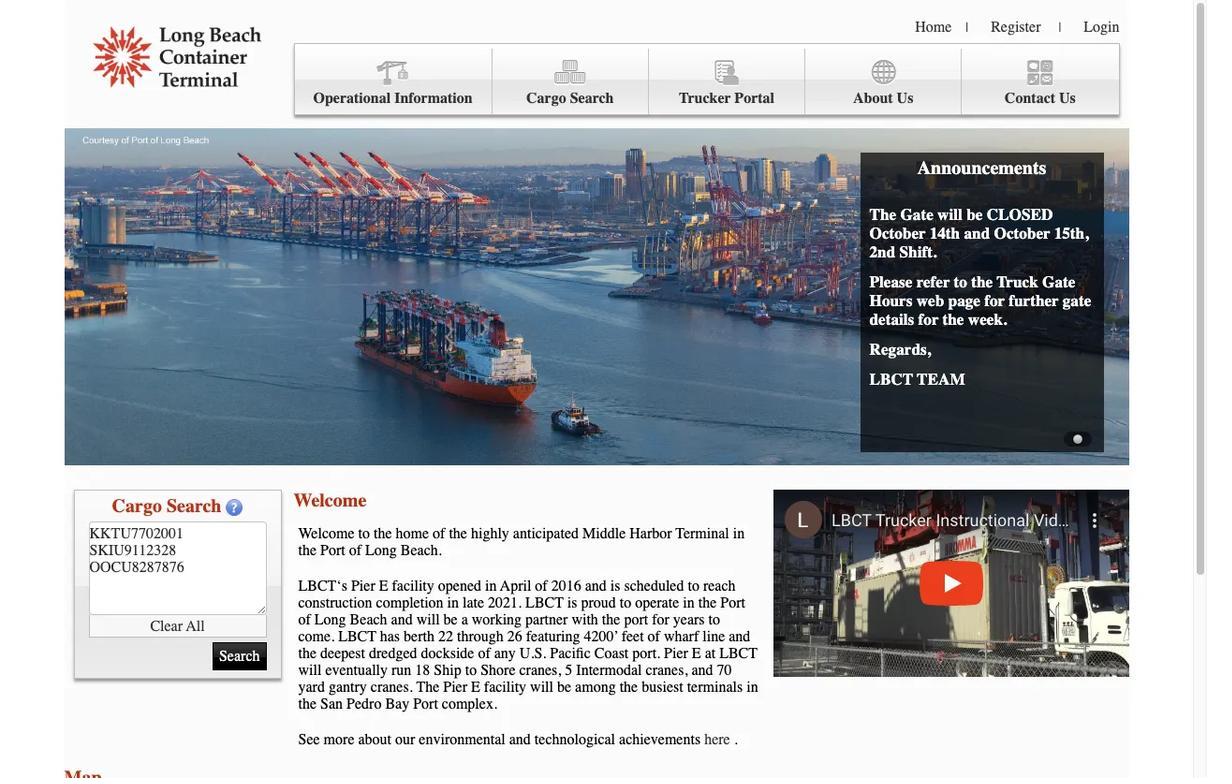 Task type: describe. For each thing, give the bounding box(es) containing it.
web
[[917, 291, 944, 310]]

the gate will be closed october 14th and october 15th, 2nd shift.
[[870, 205, 1089, 261]]

1 horizontal spatial for
[[919, 310, 939, 329]]

in left late
[[447, 595, 459, 612]]

deepest
[[320, 645, 365, 662]]

2 vertical spatial be
[[557, 679, 571, 696]]

truck
[[997, 273, 1039, 291]]

coast
[[595, 645, 629, 662]]

trucker
[[679, 90, 731, 107]]

gantry
[[329, 679, 367, 696]]

will left a
[[417, 612, 440, 629]]

2021.
[[488, 595, 522, 612]]

will inside the gate will be closed october 14th and october 15th, 2nd shift.
[[938, 205, 963, 224]]

april
[[500, 578, 531, 595]]

information
[[394, 90, 473, 107]]

login
[[1084, 19, 1120, 36]]

san
[[320, 696, 343, 713]]

1 vertical spatial pier
[[664, 645, 688, 662]]

5
[[565, 662, 573, 679]]

lbct's
[[298, 578, 347, 595]]

page
[[948, 291, 981, 310]]

u.s.
[[520, 645, 546, 662]]

berth
[[404, 629, 435, 645]]

operational
[[313, 90, 391, 107]]

the up line
[[698, 595, 717, 612]]

achievements
[[619, 732, 701, 748]]

week.
[[968, 310, 1007, 329]]

lbct left has
[[338, 629, 376, 645]]

hours
[[870, 291, 913, 310]]

0 horizontal spatial cargo
[[112, 496, 162, 517]]

feet
[[622, 629, 644, 645]]

home
[[915, 19, 952, 36]]

environmental
[[419, 732, 506, 748]]

of left the 2016
[[535, 578, 548, 595]]

any
[[494, 645, 516, 662]]

lbct down the 'regards,​'
[[870, 370, 913, 389]]

shore
[[481, 662, 516, 679]]

beach.
[[401, 542, 442, 559]]

of up construction at the left bottom of the page
[[349, 542, 362, 559]]

of down lbct's
[[298, 612, 311, 629]]

and right beach on the bottom left of page
[[391, 612, 413, 629]]

clear all button
[[89, 615, 266, 638]]

the inside lbct's pier e facility opened in april of 2016 and is scheduled to reach construction completion in late 2021.  lbct is proud to operate in the port of long beach and will be a working partner with the port for years to come.  lbct has berth 22 through 26 featuring 4200' feet of wharf line and the deepest dredged dockside of any u.s. pacific coast port. pier e at lbct will eventually run 18 ship to shore cranes, 5 intermodal cranes, and 70 yard gantry cranes. the pier e facility will be among the busiest terminals in the san pedro bay port complex.
[[416, 679, 440, 696]]

for inside lbct's pier e facility opened in april of 2016 and is scheduled to reach construction completion in late 2021.  lbct is proud to operate in the port of long beach and will be a working partner with the port for years to come.  lbct has berth 22 through 26 featuring 4200' feet of wharf line and the deepest dredged dockside of any u.s. pacific coast port. pier e at lbct will eventually run 18 ship to shore cranes, 5 intermodal cranes, and 70 yard gantry cranes. the pier e facility will be among the busiest terminals in the san pedro bay port complex.
[[652, 612, 670, 629]]

and left technological
[[509, 732, 531, 748]]

reach
[[703, 578, 736, 595]]

lbct's pier e facility opened in april of 2016 and is scheduled to reach construction completion in late 2021.  lbct is proud to operate in the port of long beach and will be a working partner with the port for years to come.  lbct has berth 22 through 26 featuring 4200' feet of wharf line and the deepest dredged dockside of any u.s. pacific coast port. pier e at lbct will eventually run 18 ship to shore cranes, 5 intermodal cranes, and 70 yard gantry cranes. the pier e facility will be among the busiest terminals in the san pedro bay port complex.
[[298, 578, 758, 713]]

clear all
[[150, 618, 205, 635]]

to right years
[[709, 612, 720, 629]]

gate
[[1063, 291, 1092, 310]]

ship
[[434, 662, 462, 679]]

please refer to the truck gate hours web page for further gate details for the week.
[[870, 273, 1092, 329]]

contact
[[1005, 90, 1056, 107]]

pacific
[[550, 645, 591, 662]]

intermodal
[[576, 662, 642, 679]]

home
[[396, 525, 429, 542]]

run
[[392, 662, 412, 679]]

2016
[[551, 578, 581, 595]]

come.
[[298, 629, 335, 645]]

cargo search link
[[492, 49, 649, 115]]

2nd
[[870, 243, 896, 261]]

more
[[324, 732, 355, 748]]

2 horizontal spatial for
[[985, 291, 1005, 310]]

the up yard
[[298, 645, 317, 662]]

22
[[438, 629, 453, 645]]

15th,
[[1054, 224, 1089, 243]]

and left 70
[[692, 662, 713, 679]]

middle
[[583, 525, 626, 542]]

0 horizontal spatial search
[[167, 496, 221, 517]]

terminals
[[687, 679, 743, 696]]

opened
[[438, 578, 481, 595]]

lbct right at on the bottom of page
[[720, 645, 758, 662]]

announcements
[[918, 157, 1047, 179]]

0 vertical spatial facility
[[392, 578, 434, 595]]

about
[[358, 732, 392, 748]]

in inside welcome to the home of the highly anticipated middle harbor terminal in the port of long beach.
[[733, 525, 745, 542]]

2 vertical spatial port
[[413, 696, 438, 713]]

details
[[870, 310, 914, 329]]

lbct up the featuring at the bottom left of page
[[526, 595, 564, 612]]

see
[[298, 732, 320, 748]]

technological
[[535, 732, 615, 748]]

26
[[507, 629, 522, 645]]

through
[[457, 629, 504, 645]]

eventually
[[325, 662, 388, 679]]

0 vertical spatial cargo
[[526, 90, 566, 107]]

clear
[[150, 618, 183, 635]]

cranes.
[[371, 679, 413, 696]]

1 vertical spatial cargo search
[[112, 496, 221, 517]]

port
[[624, 612, 648, 629]]

1 horizontal spatial is
[[611, 578, 621, 595]]

completion
[[376, 595, 444, 612]]

port.
[[633, 645, 660, 662]]

with
[[572, 612, 598, 629]]

trucker portal
[[679, 90, 775, 107]]

the inside the gate will be closed october 14th and october 15th, 2nd shift.
[[870, 205, 897, 224]]

welcome for welcome to the home of the highly anticipated middle harbor terminal in the port of long beach.
[[298, 525, 355, 542]]

lbct team
[[870, 370, 965, 389]]

1 vertical spatial e
[[692, 645, 701, 662]]

2 horizontal spatial port
[[721, 595, 746, 612]]

terminal
[[676, 525, 729, 542]]



Task type: vqa. For each thing, say whether or not it's contained in the screenshot.
Trucker Portal link
yes



Task type: locate. For each thing, give the bounding box(es) containing it.
0 horizontal spatial facility
[[392, 578, 434, 595]]

menu bar
[[294, 43, 1120, 115]]

contact us link
[[962, 49, 1119, 115]]

long down lbct's
[[315, 612, 346, 629]]

is
[[611, 578, 621, 595], [567, 595, 577, 612]]

for right details
[[919, 310, 939, 329]]

2 cranes, from the left
[[646, 662, 688, 679]]

14th and
[[930, 224, 990, 243]]

the left truck
[[972, 273, 993, 291]]

for right the page
[[985, 291, 1005, 310]]

the left the home
[[374, 525, 392, 542]]

gate up shift.
[[901, 205, 934, 224]]

will
[[938, 205, 963, 224], [417, 612, 440, 629], [298, 662, 322, 679], [530, 679, 554, 696]]

october up please
[[870, 224, 926, 243]]

is left scheduled
[[611, 578, 621, 595]]

0 horizontal spatial gate
[[901, 205, 934, 224]]

2 vertical spatial e
[[471, 679, 480, 696]]

|
[[966, 20, 969, 36], [1059, 20, 1062, 36]]

harbor
[[630, 525, 672, 542]]

1 horizontal spatial e
[[471, 679, 480, 696]]

is left the proud
[[567, 595, 577, 612]]

welcome
[[294, 490, 366, 511], [298, 525, 355, 542]]

facility down beach.
[[392, 578, 434, 595]]

1 horizontal spatial us
[[1059, 90, 1076, 107]]

1 horizontal spatial port
[[413, 696, 438, 713]]

us right about
[[897, 90, 914, 107]]

about
[[853, 90, 893, 107]]

operate
[[635, 595, 679, 612]]

highly
[[471, 525, 509, 542]]

complex.
[[442, 696, 497, 713]]

0 vertical spatial e
[[379, 578, 388, 595]]

0 vertical spatial gate
[[901, 205, 934, 224]]

us
[[897, 90, 914, 107], [1059, 90, 1076, 107]]

pier down dockside
[[443, 679, 467, 696]]

0 horizontal spatial pier
[[351, 578, 375, 595]]

2 horizontal spatial be
[[967, 205, 983, 224]]

working
[[472, 612, 522, 629]]

port right bay
[[413, 696, 438, 713]]

e left shore
[[471, 679, 480, 696]]

to right refer at right
[[954, 273, 968, 291]]

further
[[1009, 291, 1059, 310]]

facility
[[392, 578, 434, 595], [484, 679, 527, 696]]

us right contact
[[1059, 90, 1076, 107]]

and right the 2016
[[585, 578, 607, 595]]

at
[[705, 645, 716, 662]]

closed
[[987, 205, 1053, 224]]

our
[[395, 732, 415, 748]]

2 october from the left
[[994, 224, 1051, 243]]

the up lbct's
[[298, 542, 317, 559]]

0 horizontal spatial is
[[567, 595, 577, 612]]

e up beach on the bottom left of page
[[379, 578, 388, 595]]

of
[[433, 525, 445, 542], [349, 542, 362, 559], [535, 578, 548, 595], [298, 612, 311, 629], [648, 629, 660, 645], [478, 645, 491, 662]]

70
[[717, 662, 732, 679]]

port up line
[[721, 595, 746, 612]]

proud
[[581, 595, 616, 612]]

2 horizontal spatial pier
[[664, 645, 688, 662]]

e
[[379, 578, 388, 595], [692, 645, 701, 662], [471, 679, 480, 696]]

1 horizontal spatial cargo
[[526, 90, 566, 107]]

1 october from the left
[[870, 224, 926, 243]]

all
[[186, 618, 205, 635]]

0 vertical spatial the
[[870, 205, 897, 224]]

0 vertical spatial long
[[365, 542, 397, 559]]

beach
[[350, 612, 387, 629]]

will left 5 on the left
[[530, 679, 554, 696]]

2 | from the left
[[1059, 20, 1062, 36]]

Enter container numbers and/ or booking numbers. text field
[[89, 522, 266, 615]]

of right the home
[[433, 525, 445, 542]]

and right line
[[729, 629, 751, 645]]

operational information link
[[295, 49, 492, 115]]

home link
[[915, 19, 952, 36]]

0 vertical spatial be
[[967, 205, 983, 224]]

1 horizontal spatial be
[[557, 679, 571, 696]]

the up 2nd
[[870, 205, 897, 224]]

pier up beach on the bottom left of page
[[351, 578, 375, 595]]

yard
[[298, 679, 325, 696]]

us for contact us
[[1059, 90, 1076, 107]]

to left 'reach'
[[688, 578, 700, 595]]

menu bar containing operational information
[[294, 43, 1120, 115]]

1 vertical spatial gate
[[1043, 273, 1076, 291]]

scheduled
[[624, 578, 684, 595]]

1 vertical spatial the
[[416, 679, 440, 696]]

0 vertical spatial port
[[320, 542, 345, 559]]

1 horizontal spatial facility
[[484, 679, 527, 696]]

gate right truck
[[1043, 273, 1076, 291]]

wharf
[[664, 629, 699, 645]]

long inside lbct's pier e facility opened in april of 2016 and is scheduled to reach construction completion in late 2021.  lbct is proud to operate in the port of long beach and will be a working partner with the port for years to come.  lbct has berth 22 through 26 featuring 4200' feet of wharf line and the deepest dredged dockside of any u.s. pacific coast port. pier e at lbct will eventually run 18 ship to shore cranes, 5 intermodal cranes, and 70 yard gantry cranes. the pier e facility will be among the busiest terminals in the san pedro bay port complex.
[[315, 612, 346, 629]]

busiest
[[642, 679, 683, 696]]

here link
[[705, 732, 730, 748]]

lbct
[[870, 370, 913, 389], [526, 595, 564, 612], [338, 629, 376, 645], [720, 645, 758, 662]]

welcome to the home of the highly anticipated middle harbor terminal in the port of long beach.
[[298, 525, 745, 559]]

be inside the gate will be closed october 14th and october 15th, 2nd shift.
[[967, 205, 983, 224]]

port up lbct's
[[320, 542, 345, 559]]

among
[[575, 679, 616, 696]]

1 vertical spatial cargo
[[112, 496, 162, 517]]

| right home
[[966, 20, 969, 36]]

years
[[673, 612, 705, 629]]

1 vertical spatial port
[[721, 595, 746, 612]]

the right run
[[416, 679, 440, 696]]

.
[[734, 732, 738, 748]]

regards,​
[[870, 340, 931, 359]]

welcome for welcome
[[294, 490, 366, 511]]

to left the home
[[358, 525, 370, 542]]

1 vertical spatial facility
[[484, 679, 527, 696]]

0 horizontal spatial the
[[416, 679, 440, 696]]

0 vertical spatial pier
[[351, 578, 375, 595]]

us for about us
[[897, 90, 914, 107]]

1 horizontal spatial long
[[365, 542, 397, 559]]

featuring
[[526, 629, 580, 645]]

pier
[[351, 578, 375, 595], [664, 645, 688, 662], [443, 679, 467, 696]]

1 horizontal spatial cranes,
[[646, 662, 688, 679]]

1 horizontal spatial cargo search
[[526, 90, 614, 107]]

october up truck
[[994, 224, 1051, 243]]

of right "feet"
[[648, 629, 660, 645]]

0 vertical spatial search
[[570, 90, 614, 107]]

2 us from the left
[[1059, 90, 1076, 107]]

a
[[461, 612, 468, 629]]

2 horizontal spatial e
[[692, 645, 701, 662]]

cargo
[[526, 90, 566, 107], [112, 496, 162, 517]]

the left san
[[298, 696, 317, 713]]

2 vertical spatial pier
[[443, 679, 467, 696]]

to inside welcome to the home of the highly anticipated middle harbor terminal in the port of long beach.
[[358, 525, 370, 542]]

to right ship at the left bottom of page
[[465, 662, 477, 679]]

0 horizontal spatial |
[[966, 20, 969, 36]]

1 | from the left
[[966, 20, 969, 36]]

gate inside the gate will be closed october 14th and october 15th, 2nd shift.
[[901, 205, 934, 224]]

be
[[967, 205, 983, 224], [444, 612, 458, 629], [557, 679, 571, 696]]

search
[[570, 90, 614, 107], [167, 496, 221, 517]]

cranes,
[[519, 662, 561, 679], [646, 662, 688, 679]]

dredged
[[369, 645, 417, 662]]

of left any
[[478, 645, 491, 662]]

in right 70
[[747, 679, 758, 696]]

the left highly
[[449, 525, 467, 542]]

the right the among
[[620, 679, 638, 696]]

1 horizontal spatial pier
[[443, 679, 467, 696]]

cranes, down wharf
[[646, 662, 688, 679]]

the left the 'week.'
[[943, 310, 964, 329]]

long left beach.
[[365, 542, 397, 559]]

has
[[380, 629, 400, 645]]

will down come.
[[298, 662, 322, 679]]

1 vertical spatial welcome
[[298, 525, 355, 542]]

pier right port.
[[664, 645, 688, 662]]

1 horizontal spatial gate
[[1043, 273, 1076, 291]]

register
[[991, 19, 1041, 36]]

0 horizontal spatial be
[[444, 612, 458, 629]]

1 vertical spatial long
[[315, 612, 346, 629]]

0 vertical spatial welcome
[[294, 490, 366, 511]]

be left the among
[[557, 679, 571, 696]]

0 horizontal spatial cargo search
[[112, 496, 221, 517]]

0 vertical spatial cargo search
[[526, 90, 614, 107]]

1 vertical spatial search
[[167, 496, 221, 517]]

in right operate
[[683, 595, 695, 612]]

see more about our environmental and technological achievements here .
[[298, 732, 738, 748]]

in right the terminal
[[733, 525, 745, 542]]

to right the proud
[[620, 595, 631, 612]]

welcome inside welcome to the home of the highly anticipated middle harbor terminal in the port of long beach.
[[298, 525, 355, 542]]

e left at on the bottom of page
[[692, 645, 701, 662]]

to inside please refer to the truck gate hours web page for further gate details for the week.
[[954, 273, 968, 291]]

0 horizontal spatial for
[[652, 612, 670, 629]]

line
[[703, 629, 725, 645]]

long inside welcome to the home of the highly anticipated middle harbor terminal in the port of long beach.
[[365, 542, 397, 559]]

18
[[415, 662, 430, 679]]

0 horizontal spatial us
[[897, 90, 914, 107]]

trucker portal link
[[649, 49, 806, 115]]

0 horizontal spatial port
[[320, 542, 345, 559]]

0 horizontal spatial long
[[315, 612, 346, 629]]

1 us from the left
[[897, 90, 914, 107]]

4200'
[[584, 629, 618, 645]]

and
[[585, 578, 607, 595], [391, 612, 413, 629], [729, 629, 751, 645], [692, 662, 713, 679], [509, 732, 531, 748]]

1 horizontal spatial the
[[870, 205, 897, 224]]

0 horizontal spatial october
[[870, 224, 926, 243]]

portal
[[735, 90, 775, 107]]

the left port
[[602, 612, 620, 629]]

| left "login" link
[[1059, 20, 1062, 36]]

port inside welcome to the home of the highly anticipated middle harbor terminal in the port of long beach.
[[320, 542, 345, 559]]

about us
[[853, 90, 914, 107]]

october
[[870, 224, 926, 243], [994, 224, 1051, 243]]

team
[[917, 370, 965, 389]]

None submit
[[213, 643, 266, 671]]

1 horizontal spatial search
[[570, 90, 614, 107]]

0 horizontal spatial cranes,
[[519, 662, 561, 679]]

pedro
[[347, 696, 382, 713]]

0 horizontal spatial e
[[379, 578, 388, 595]]

1 vertical spatial be
[[444, 612, 458, 629]]

login link
[[1084, 19, 1120, 36]]

cranes, left 5 on the left
[[519, 662, 561, 679]]

gate inside please refer to the truck gate hours web page for further gate details for the week.
[[1043, 273, 1076, 291]]

will down announcements
[[938, 205, 963, 224]]

1 horizontal spatial |
[[1059, 20, 1062, 36]]

construction
[[298, 595, 372, 612]]

please
[[870, 273, 913, 291]]

for right port
[[652, 612, 670, 629]]

in right late
[[485, 578, 497, 595]]

1 cranes, from the left
[[519, 662, 561, 679]]

here
[[705, 732, 730, 748]]

in
[[733, 525, 745, 542], [485, 578, 497, 595], [447, 595, 459, 612], [683, 595, 695, 612], [747, 679, 758, 696]]

contact us
[[1005, 90, 1076, 107]]

the
[[972, 273, 993, 291], [943, 310, 964, 329], [374, 525, 392, 542], [449, 525, 467, 542], [298, 542, 317, 559], [698, 595, 717, 612], [602, 612, 620, 629], [298, 645, 317, 662], [620, 679, 638, 696], [298, 696, 317, 713]]

1 horizontal spatial october
[[994, 224, 1051, 243]]

facility down any
[[484, 679, 527, 696]]

partner
[[526, 612, 568, 629]]

be left closed
[[967, 205, 983, 224]]

late
[[463, 595, 484, 612]]

operational information
[[313, 90, 473, 107]]

to
[[954, 273, 968, 291], [358, 525, 370, 542], [688, 578, 700, 595], [620, 595, 631, 612], [709, 612, 720, 629], [465, 662, 477, 679]]

be left a
[[444, 612, 458, 629]]



